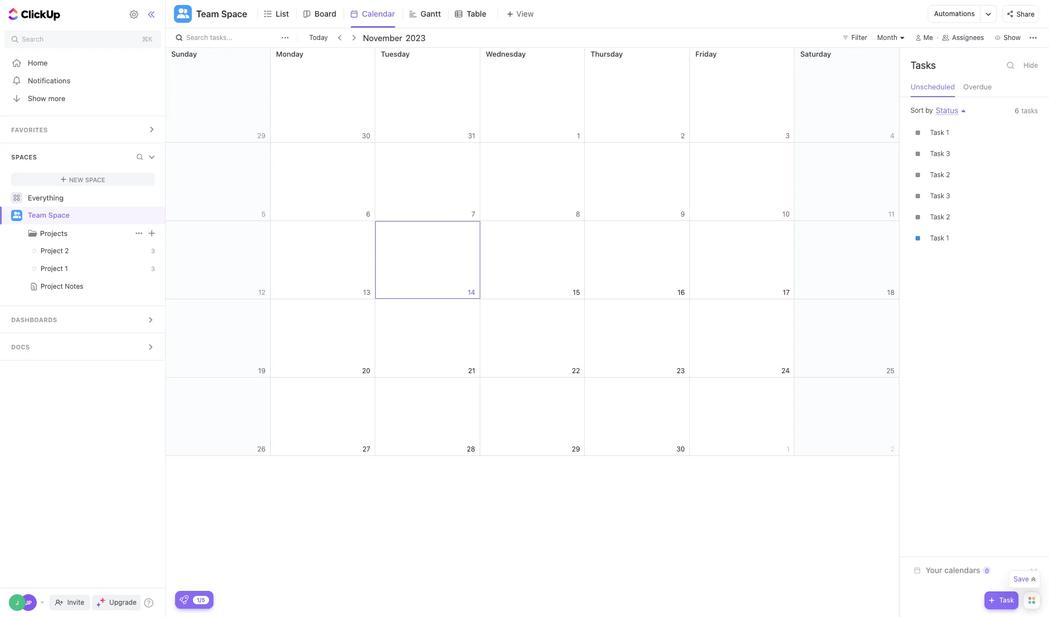 Task type: vqa. For each thing, say whether or not it's contained in the screenshot.


Task type: locate. For each thing, give the bounding box(es) containing it.
team space for team space button
[[196, 9, 247, 19]]

show
[[1004, 33, 1021, 42], [28, 94, 46, 103]]

space for team space button
[[221, 9, 247, 19]]

Search tasks... text field
[[186, 30, 279, 46]]

your
[[926, 566, 943, 576]]

2 project from the top
[[41, 265, 63, 273]]

onboarding checklist button image
[[180, 596, 189, 605]]

task
[[930, 150, 944, 158], [930, 171, 944, 179], [930, 192, 944, 200], [930, 234, 944, 242], [999, 597, 1014, 605]]

space up projects
[[48, 211, 70, 220]]

task 3 up 'task 2' on the right
[[930, 150, 950, 158]]

thursday
[[591, 49, 623, 58]]

team space link
[[28, 207, 156, 225]]

2 vertical spatial project
[[41, 282, 63, 291]]

1 row from the top
[[166, 48, 900, 143]]

share
[[1017, 10, 1035, 18]]

hide button
[[1020, 59, 1042, 72]]

automations button
[[929, 6, 981, 22]]

1 horizontal spatial space
[[85, 176, 105, 183]]

projects link up project 2 at the top left of the page
[[1, 225, 133, 242]]

user group image inside the sidebar navigation
[[13, 212, 21, 219]]

‎task
[[930, 129, 944, 137], [930, 213, 944, 221]]

2 inside the sidebar navigation
[[65, 247, 69, 255]]

3
[[786, 132, 790, 140], [946, 150, 950, 158], [946, 192, 950, 200], [151, 247, 155, 255], [151, 265, 155, 272]]

0 horizontal spatial search
[[22, 35, 44, 43]]

docs
[[11, 344, 30, 351]]

2 for project 2
[[65, 247, 69, 255]]

team up search tasks...
[[196, 9, 219, 19]]

5 row from the top
[[166, 378, 900, 457]]

team space up tasks...
[[196, 9, 247, 19]]

1 horizontal spatial 29
[[572, 445, 580, 453]]

22
[[572, 367, 580, 375]]

project
[[41, 247, 63, 255], [41, 265, 63, 273], [41, 282, 63, 291]]

2 for task 2
[[946, 171, 950, 179]]

0 horizontal spatial 29
[[257, 132, 266, 140]]

project down project 2 at the top left of the page
[[41, 265, 63, 273]]

1 task 3 from the top
[[930, 150, 950, 158]]

1 horizontal spatial show
[[1004, 33, 1021, 42]]

1 inside the sidebar navigation
[[65, 265, 68, 273]]

row
[[166, 48, 900, 143], [166, 143, 900, 221], [166, 221, 900, 300], [166, 300, 900, 378], [166, 378, 900, 457]]

team space inside the sidebar navigation
[[28, 211, 70, 220]]

project notes
[[41, 282, 83, 291]]

3 row from the top
[[166, 221, 900, 300]]

1 horizontal spatial user group image
[[177, 8, 189, 18]]

1 vertical spatial task 3
[[930, 192, 950, 200]]

team inside the sidebar navigation
[[28, 211, 46, 220]]

table link
[[467, 0, 491, 28]]

space inside button
[[221, 9, 247, 19]]

1 vertical spatial ‎task
[[930, 213, 944, 221]]

1
[[946, 129, 949, 137], [577, 132, 580, 140], [946, 234, 949, 242], [65, 265, 68, 273], [787, 445, 790, 453]]

24
[[782, 367, 790, 375]]

2 vertical spatial space
[[48, 211, 70, 220]]

row containing 29
[[166, 48, 900, 143]]

0 vertical spatial user group image
[[177, 8, 189, 18]]

1 vertical spatial team
[[28, 211, 46, 220]]

j
[[16, 600, 19, 607]]

view
[[516, 9, 534, 18]]

overdue
[[964, 82, 992, 91]]

1 vertical spatial show
[[28, 94, 46, 103]]

0 vertical spatial show
[[1004, 33, 1021, 42]]

1 ‎task from the top
[[930, 129, 944, 137]]

‎task 1
[[930, 129, 949, 137]]

project 1
[[41, 265, 68, 273]]

invite
[[67, 599, 84, 607]]

1 horizontal spatial team
[[196, 9, 219, 19]]

0 vertical spatial team space
[[196, 9, 247, 19]]

30
[[362, 132, 370, 140], [677, 445, 685, 453]]

sort
[[911, 106, 924, 115]]

team inside button
[[196, 9, 219, 19]]

new
[[69, 176, 83, 183]]

save
[[1014, 576, 1029, 584]]

6 inside row
[[366, 210, 370, 218]]

14
[[468, 288, 475, 297]]

show for show more
[[28, 94, 46, 103]]

0 vertical spatial ‎task
[[930, 129, 944, 137]]

calendars
[[945, 566, 980, 576]]

2
[[681, 132, 685, 140], [946, 171, 950, 179], [946, 213, 950, 221], [65, 247, 69, 255], [891, 445, 895, 453]]

2 horizontal spatial space
[[221, 9, 247, 19]]

jp
[[25, 600, 32, 607]]

search up 'sunday' at top left
[[186, 33, 208, 42]]

2 row from the top
[[166, 143, 900, 221]]

team space for team space link
[[28, 211, 70, 220]]

team space
[[196, 9, 247, 19], [28, 211, 70, 220]]

project for project 2
[[41, 247, 63, 255]]

‎task down by
[[930, 129, 944, 137]]

space
[[221, 9, 247, 19], [85, 176, 105, 183], [48, 211, 70, 220]]

show down share button
[[1004, 33, 1021, 42]]

projects link down everything link at the left of page
[[40, 225, 133, 242]]

0 horizontal spatial 30
[[362, 132, 370, 140]]

search up home
[[22, 35, 44, 43]]

november
[[363, 33, 402, 43]]

projects link
[[1, 225, 133, 242], [40, 225, 133, 242]]

4 row from the top
[[166, 300, 900, 378]]

1 project from the top
[[41, 247, 63, 255]]

sort by
[[911, 106, 933, 115]]

6 for 6
[[366, 210, 370, 218]]

show left more
[[28, 94, 46, 103]]

project down project 1
[[41, 282, 63, 291]]

task 3
[[930, 150, 950, 158], [930, 192, 950, 200]]

1 for project 1
[[65, 265, 68, 273]]

0 vertical spatial task 3
[[930, 150, 950, 158]]

project down projects
[[41, 247, 63, 255]]

project for project 1
[[41, 265, 63, 273]]

1 vertical spatial 6
[[366, 210, 370, 218]]

29
[[257, 132, 266, 140], [572, 445, 580, 453]]

everything
[[28, 193, 64, 202]]

3 project from the top
[[41, 282, 63, 291]]

month
[[878, 33, 898, 42]]

1 vertical spatial team space
[[28, 211, 70, 220]]

1 projects link from the left
[[1, 225, 133, 242]]

calendar
[[362, 9, 395, 18]]

space right "new" at the top of page
[[85, 176, 105, 183]]

task 3 down 'task 2' on the right
[[930, 192, 950, 200]]

1 for task 1
[[946, 234, 949, 242]]

0 vertical spatial space
[[221, 9, 247, 19]]

grid
[[165, 48, 900, 618]]

team space inside button
[[196, 9, 247, 19]]

team
[[196, 9, 219, 19], [28, 211, 46, 220]]

show inside the sidebar navigation
[[28, 94, 46, 103]]

team down everything
[[28, 211, 46, 220]]

0 vertical spatial 6
[[1015, 107, 1019, 115]]

monday
[[276, 49, 304, 58]]

0 horizontal spatial 6
[[366, 210, 370, 218]]

0 vertical spatial project
[[41, 247, 63, 255]]

user group image
[[177, 8, 189, 18], [13, 212, 21, 219]]

5
[[261, 210, 266, 218]]

6
[[1015, 107, 1019, 115], [366, 210, 370, 218]]

6 for 6 tasks
[[1015, 107, 1019, 115]]

4
[[890, 132, 895, 140]]

‎task for ‎task 2
[[930, 213, 944, 221]]

me button
[[911, 31, 938, 44]]

21
[[468, 367, 475, 375]]

1 horizontal spatial team space
[[196, 9, 247, 19]]

1 vertical spatial 30
[[677, 445, 685, 453]]

show inside dropdown button
[[1004, 33, 1021, 42]]

tuesday
[[381, 49, 410, 58]]

0 horizontal spatial team
[[28, 211, 46, 220]]

0 horizontal spatial user group image
[[13, 212, 21, 219]]

0
[[985, 567, 989, 575]]

1 horizontal spatial 6
[[1015, 107, 1019, 115]]

0 vertical spatial 29
[[257, 132, 266, 140]]

26
[[257, 445, 266, 453]]

search
[[186, 33, 208, 42], [22, 35, 44, 43]]

show for show
[[1004, 33, 1021, 42]]

0 horizontal spatial space
[[48, 211, 70, 220]]

search inside the sidebar navigation
[[22, 35, 44, 43]]

‎task up task 1
[[930, 213, 944, 221]]

18
[[887, 288, 895, 297]]

1 vertical spatial 29
[[572, 445, 580, 453]]

task 1
[[930, 234, 949, 242]]

2 projects link from the left
[[40, 225, 133, 242]]

0 horizontal spatial team space
[[28, 211, 70, 220]]

more
[[48, 94, 65, 103]]

2 ‎task from the top
[[930, 213, 944, 221]]

1 vertical spatial user group image
[[13, 212, 21, 219]]

sidebar navigation
[[0, 0, 168, 618]]

project for project notes
[[41, 282, 63, 291]]

team space down everything
[[28, 211, 70, 220]]

1 vertical spatial project
[[41, 265, 63, 273]]

hide
[[1024, 61, 1038, 70]]

0 horizontal spatial show
[[28, 94, 46, 103]]

space up search tasks... text box
[[221, 9, 247, 19]]

1 horizontal spatial search
[[186, 33, 208, 42]]

list link
[[276, 0, 293, 28]]

31
[[468, 132, 475, 140]]

search for search tasks...
[[186, 33, 208, 42]]

onboarding checklist button element
[[180, 596, 189, 605]]

sparkle svg 2 image
[[97, 603, 101, 607]]

space for team space link
[[48, 211, 70, 220]]

0 vertical spatial team
[[196, 9, 219, 19]]



Task type: describe. For each thing, give the bounding box(es) containing it.
list
[[276, 9, 289, 18]]

me
[[924, 33, 933, 42]]

dropdown menu image
[[149, 230, 155, 237]]

8
[[576, 210, 580, 218]]

unscheduled
[[911, 82, 955, 91]]

notes
[[65, 282, 83, 291]]

row containing 26
[[166, 378, 900, 457]]

today button
[[307, 32, 330, 43]]

today
[[309, 33, 328, 42]]

13
[[363, 288, 370, 297]]

board
[[315, 9, 336, 18]]

3 inside row
[[786, 132, 790, 140]]

filter
[[852, 33, 868, 42]]

upgrade link
[[92, 596, 141, 611]]

11
[[889, 210, 895, 218]]

28
[[467, 445, 475, 453]]

search for search
[[22, 35, 44, 43]]

row containing 12
[[166, 221, 900, 300]]

27
[[363, 445, 370, 453]]

home
[[28, 58, 48, 67]]

spaces
[[11, 153, 37, 161]]

23
[[677, 367, 685, 375]]

tasks
[[911, 59, 936, 71]]

month button
[[874, 31, 909, 44]]

home link
[[0, 54, 166, 72]]

19
[[258, 367, 266, 375]]

show button
[[992, 31, 1024, 44]]

15
[[573, 288, 580, 297]]

2023
[[406, 33, 426, 43]]

1 for ‎task 1
[[946, 129, 949, 137]]

by
[[926, 106, 933, 115]]

new space
[[69, 176, 105, 183]]

9
[[681, 210, 685, 218]]

projects
[[40, 229, 68, 238]]

status button
[[933, 106, 959, 115]]

row containing 5
[[166, 143, 900, 221]]

upgrade
[[109, 599, 137, 607]]

automations
[[934, 9, 975, 18]]

board link
[[315, 0, 341, 28]]

sparkle svg 1 image
[[100, 598, 105, 604]]

notifications
[[28, 76, 70, 85]]

favorites button
[[0, 116, 166, 143]]

project notes link
[[0, 278, 144, 296]]

16
[[678, 288, 685, 297]]

wednesday
[[486, 49, 526, 58]]

⌘k
[[142, 35, 153, 43]]

2 task 3 from the top
[[930, 192, 950, 200]]

12
[[258, 288, 266, 297]]

everything link
[[0, 189, 166, 207]]

your calendars 0
[[926, 566, 989, 576]]

november 2023
[[363, 33, 426, 43]]

1/5
[[197, 597, 205, 604]]

sunday
[[171, 49, 197, 58]]

gantt link
[[421, 0, 446, 28]]

project 2 link
[[0, 242, 144, 260]]

1 vertical spatial space
[[85, 176, 105, 183]]

favorites
[[11, 126, 48, 133]]

friday
[[696, 49, 717, 58]]

row containing 19
[[166, 300, 900, 378]]

team for team space link
[[28, 211, 46, 220]]

sidebar settings image
[[129, 9, 139, 19]]

dashboards
[[11, 316, 57, 324]]

7
[[471, 210, 475, 218]]

task 2
[[930, 171, 950, 179]]

0 vertical spatial 30
[[362, 132, 370, 140]]

project 2
[[41, 247, 69, 255]]

10
[[783, 210, 790, 218]]

gantt
[[421, 9, 441, 18]]

team space button
[[192, 2, 247, 26]]

table
[[467, 9, 486, 18]]

‎task for ‎task 1
[[930, 129, 944, 137]]

1 horizontal spatial 30
[[677, 445, 685, 453]]

20
[[362, 367, 370, 375]]

assignees button
[[938, 31, 989, 44]]

6 tasks
[[1015, 107, 1038, 115]]

tasks...
[[210, 33, 233, 42]]

filter button
[[838, 31, 872, 44]]

tasks
[[1022, 107, 1038, 115]]

grid containing sunday
[[165, 48, 900, 618]]

17
[[783, 288, 790, 297]]

saturday
[[800, 49, 831, 58]]

assignees
[[952, 33, 984, 42]]

view button
[[498, 7, 537, 21]]

project 1 link
[[0, 260, 144, 278]]

2 for ‎task 2
[[946, 213, 950, 221]]

25
[[887, 367, 895, 375]]

share button
[[1003, 5, 1039, 23]]

show more
[[28, 94, 65, 103]]

team for team space button
[[196, 9, 219, 19]]



